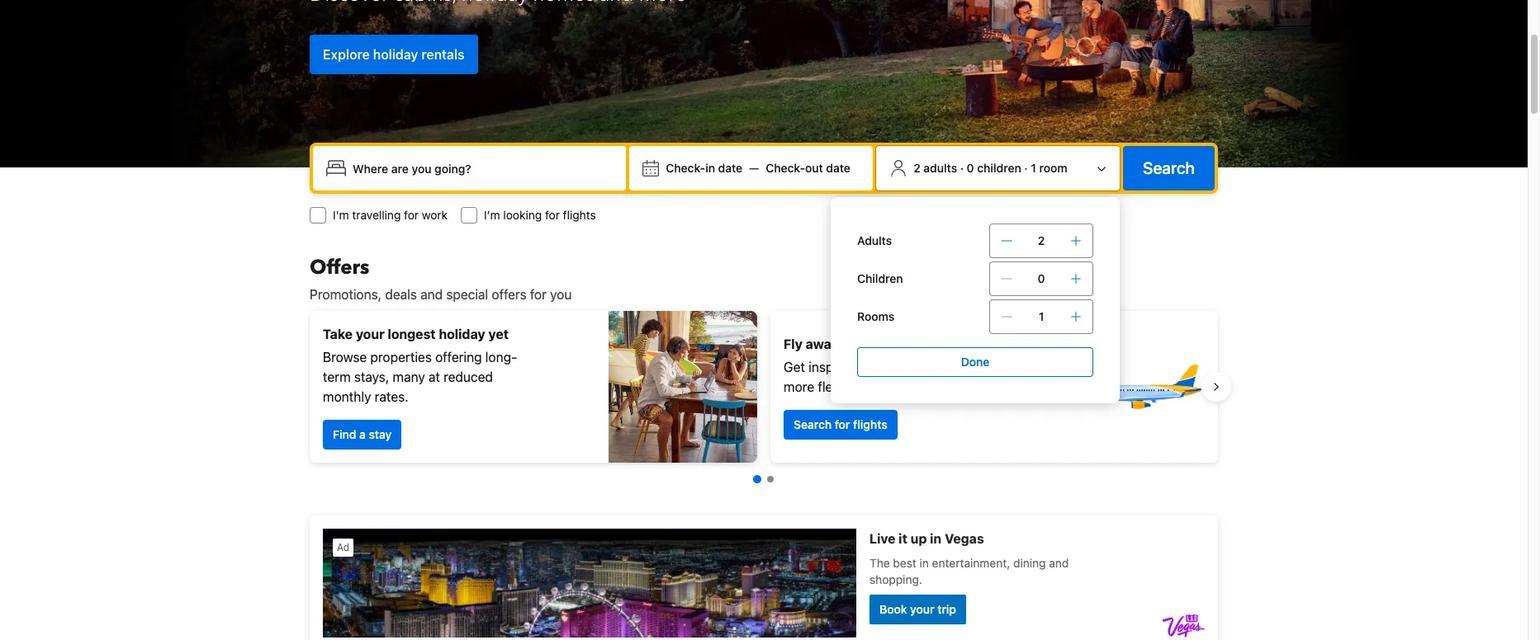 Task type: vqa. For each thing, say whether or not it's contained in the screenshot.
Find a stay link
yes



Task type: describe. For each thing, give the bounding box(es) containing it.
for right looking
[[545, 208, 560, 222]]

i'm
[[484, 208, 500, 222]]

many
[[393, 370, 425, 385]]

stays,
[[354, 370, 389, 385]]

you
[[550, 287, 572, 302]]

advertisement region
[[310, 516, 1218, 641]]

a
[[359, 428, 366, 442]]

reduced
[[443, 370, 493, 385]]

work
[[422, 208, 448, 222]]

0 inside 2 adults · 0 children · 1 room button
[[967, 161, 974, 175]]

0 horizontal spatial holiday
[[373, 47, 418, 62]]

explore
[[323, 47, 370, 62]]

compare
[[863, 360, 916, 375]]

your inside take your longest holiday yet browse properties offering long- term stays, many at reduced monthly rates.
[[356, 327, 385, 342]]

for left work
[[404, 208, 419, 222]]

room
[[1039, 161, 1068, 175]]

1 · from the left
[[960, 161, 964, 175]]

rooms
[[857, 310, 895, 324]]

flights inside 'link'
[[853, 418, 887, 432]]

fly
[[784, 337, 803, 352]]

search for search
[[1143, 159, 1195, 178]]

i'm
[[333, 208, 349, 222]]

properties
[[370, 350, 432, 365]]

search for flights link
[[784, 410, 897, 440]]

explore holiday rentals
[[323, 47, 465, 62]]

2 adults · 0 children · 1 room
[[913, 161, 1068, 175]]

special
[[446, 287, 488, 302]]

search for search for flights
[[794, 418, 832, 432]]

offering
[[435, 350, 482, 365]]

take your longest holiday yet image
[[609, 311, 757, 463]]

inspired,
[[809, 360, 860, 375]]

at
[[428, 370, 440, 385]]

and inside offers promotions, deals and special offers for you
[[420, 287, 443, 302]]

browse
[[323, 350, 367, 365]]

check-in date — check-out date
[[666, 161, 851, 175]]

and inside fly away to your dream holiday get inspired, compare and book flights with more flexibility
[[919, 360, 942, 375]]

2 · from the left
[[1024, 161, 1028, 175]]

children
[[977, 161, 1021, 175]]

with
[[1019, 360, 1044, 375]]

2 adults · 0 children · 1 room button
[[883, 153, 1113, 184]]

travelling
[[352, 208, 401, 222]]

1 vertical spatial 0
[[1038, 272, 1045, 286]]

holiday inside fly away to your dream holiday get inspired, compare and book flights with more flexibility
[[934, 337, 981, 352]]

2 for 2
[[1038, 234, 1045, 248]]

in
[[705, 161, 715, 175]]

adults
[[857, 234, 892, 248]]

book
[[945, 360, 975, 375]]

—
[[749, 161, 759, 175]]



Task type: locate. For each thing, give the bounding box(es) containing it.
offers promotions, deals and special offers for you
[[310, 254, 572, 302]]

offers
[[310, 254, 369, 282]]

for inside 'link'
[[835, 418, 850, 432]]

2 left the adults
[[913, 161, 921, 175]]

1 vertical spatial and
[[919, 360, 942, 375]]

0 horizontal spatial 1
[[1031, 161, 1036, 175]]

1 vertical spatial 2
[[1038, 234, 1045, 248]]

search inside 'link'
[[794, 418, 832, 432]]

children
[[857, 272, 903, 286]]

check-out date button
[[759, 154, 857, 183]]

0 vertical spatial and
[[420, 287, 443, 302]]

0 horizontal spatial date
[[718, 161, 742, 175]]

flights down flexibility
[[853, 418, 887, 432]]

and
[[420, 287, 443, 302], [919, 360, 942, 375]]

1 vertical spatial 1
[[1039, 310, 1044, 324]]

2 down room
[[1038, 234, 1045, 248]]

search button
[[1123, 146, 1215, 191]]

holiday up book
[[934, 337, 981, 352]]

deals
[[385, 287, 417, 302]]

done
[[961, 355, 990, 369]]

0 vertical spatial search
[[1143, 159, 1195, 178]]

2 horizontal spatial holiday
[[934, 337, 981, 352]]

2 horizontal spatial flights
[[979, 360, 1016, 375]]

i'm travelling for work
[[333, 208, 448, 222]]

for left you
[[530, 287, 547, 302]]

holiday
[[373, 47, 418, 62], [439, 327, 485, 342], [934, 337, 981, 352]]

date right out
[[826, 161, 851, 175]]

date
[[718, 161, 742, 175], [826, 161, 851, 175]]

take your longest holiday yet browse properties offering long- term stays, many at reduced monthly rates.
[[323, 327, 517, 405]]

· right children
[[1024, 161, 1028, 175]]

find
[[333, 428, 356, 442]]

0
[[967, 161, 974, 175], [1038, 272, 1045, 286]]

region containing take your longest holiday yet
[[296, 305, 1231, 470]]

check- left —
[[666, 161, 705, 175]]

more
[[784, 380, 814, 395]]

1 horizontal spatial your
[[858, 337, 887, 352]]

check-in date button
[[659, 154, 749, 183]]

1 horizontal spatial flights
[[853, 418, 887, 432]]

fly away to your dream holiday get inspired, compare and book flights with more flexibility
[[784, 337, 1044, 395]]

away
[[806, 337, 839, 352]]

1 check- from the left
[[666, 161, 705, 175]]

search for flights
[[794, 418, 887, 432]]

0 vertical spatial 0
[[967, 161, 974, 175]]

holiday up offering
[[439, 327, 485, 342]]

1 date from the left
[[718, 161, 742, 175]]

2
[[913, 161, 921, 175], [1038, 234, 1045, 248]]

check-
[[666, 161, 705, 175], [766, 161, 805, 175]]

adults
[[924, 161, 957, 175]]

flights
[[563, 208, 596, 222], [979, 360, 1016, 375], [853, 418, 887, 432]]

Where are you going? field
[[346, 154, 620, 183]]

2 inside button
[[913, 161, 921, 175]]

check- right —
[[766, 161, 805, 175]]

search
[[1143, 159, 1195, 178], [794, 418, 832, 432]]

1 vertical spatial search
[[794, 418, 832, 432]]

1
[[1031, 161, 1036, 175], [1039, 310, 1044, 324]]

· right the adults
[[960, 161, 964, 175]]

holiday left the rentals
[[373, 47, 418, 62]]

0 horizontal spatial flights
[[563, 208, 596, 222]]

find a stay
[[333, 428, 392, 442]]

get
[[784, 360, 805, 375]]

term
[[323, 370, 351, 385]]

date right in
[[718, 161, 742, 175]]

2 check- from the left
[[766, 161, 805, 175]]

1 inside button
[[1031, 161, 1036, 175]]

1 left room
[[1031, 161, 1036, 175]]

·
[[960, 161, 964, 175], [1024, 161, 1028, 175]]

yet
[[488, 327, 509, 342]]

progress bar inside offers main content
[[753, 476, 774, 484]]

done button
[[857, 348, 1093, 377]]

fly away to your dream holiday image
[[1089, 329, 1205, 445]]

0 horizontal spatial search
[[794, 418, 832, 432]]

0 vertical spatial 1
[[1031, 161, 1036, 175]]

and left book
[[919, 360, 942, 375]]

dream
[[890, 337, 931, 352]]

your inside fly away to your dream holiday get inspired, compare and book flights with more flexibility
[[858, 337, 887, 352]]

1 horizontal spatial ·
[[1024, 161, 1028, 175]]

region
[[296, 305, 1231, 470]]

take
[[323, 327, 353, 342]]

search inside button
[[1143, 159, 1195, 178]]

1 up with
[[1039, 310, 1044, 324]]

monthly
[[323, 390, 371, 405]]

0 vertical spatial flights
[[563, 208, 596, 222]]

0 horizontal spatial 0
[[967, 161, 974, 175]]

i'm looking for flights
[[484, 208, 596, 222]]

promotions,
[[310, 287, 382, 302]]

progress bar
[[753, 476, 774, 484]]

for
[[404, 208, 419, 222], [545, 208, 560, 222], [530, 287, 547, 302], [835, 418, 850, 432]]

flights left with
[[979, 360, 1016, 375]]

2 vertical spatial flights
[[853, 418, 887, 432]]

rates.
[[375, 390, 409, 405]]

for inside offers promotions, deals and special offers for you
[[530, 287, 547, 302]]

longest
[[388, 327, 436, 342]]

flexibility
[[818, 380, 871, 395]]

0 horizontal spatial and
[[420, 287, 443, 302]]

looking
[[503, 208, 542, 222]]

long-
[[485, 350, 517, 365]]

0 horizontal spatial your
[[356, 327, 385, 342]]

flights right looking
[[563, 208, 596, 222]]

your right take
[[356, 327, 385, 342]]

2 for 2 adults · 0 children · 1 room
[[913, 161, 921, 175]]

rentals
[[421, 47, 465, 62]]

to
[[842, 337, 855, 352]]

0 vertical spatial 2
[[913, 161, 921, 175]]

1 horizontal spatial date
[[826, 161, 851, 175]]

1 horizontal spatial 1
[[1039, 310, 1044, 324]]

1 horizontal spatial search
[[1143, 159, 1195, 178]]

2 date from the left
[[826, 161, 851, 175]]

flights inside fly away to your dream holiday get inspired, compare and book flights with more flexibility
[[979, 360, 1016, 375]]

for down flexibility
[[835, 418, 850, 432]]

offers main content
[[296, 254, 1231, 641]]

1 horizontal spatial 0
[[1038, 272, 1045, 286]]

out
[[805, 161, 823, 175]]

0 horizontal spatial ·
[[960, 161, 964, 175]]

stay
[[369, 428, 392, 442]]

0 horizontal spatial 2
[[913, 161, 921, 175]]

offers
[[492, 287, 527, 302]]

your right 'to'
[[858, 337, 887, 352]]

1 horizontal spatial holiday
[[439, 327, 485, 342]]

1 horizontal spatial check-
[[766, 161, 805, 175]]

1 horizontal spatial 2
[[1038, 234, 1045, 248]]

1 vertical spatial flights
[[979, 360, 1016, 375]]

and right deals
[[420, 287, 443, 302]]

your
[[356, 327, 385, 342], [858, 337, 887, 352]]

0 horizontal spatial check-
[[666, 161, 705, 175]]

find a stay link
[[323, 420, 402, 450]]

explore holiday rentals link
[[310, 34, 478, 74]]

1 horizontal spatial and
[[919, 360, 942, 375]]

holiday inside take your longest holiday yet browse properties offering long- term stays, many at reduced monthly rates.
[[439, 327, 485, 342]]



